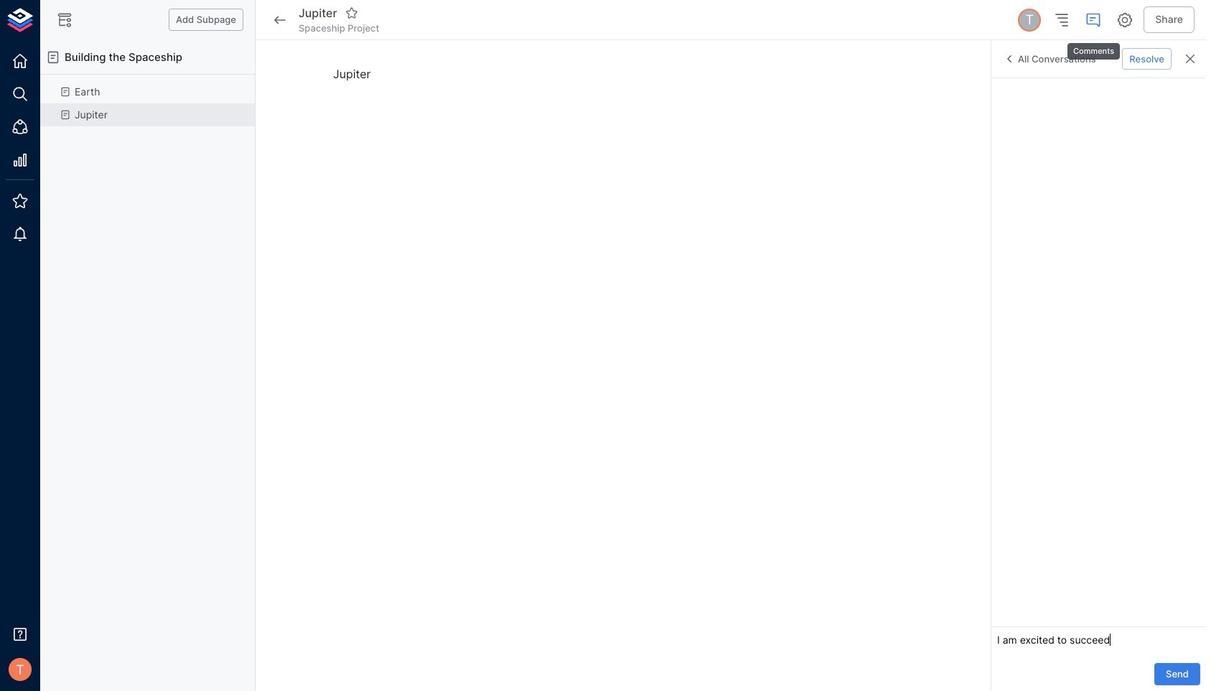 Task type: describe. For each thing, give the bounding box(es) containing it.
hide wiki image
[[56, 11, 73, 28]]

table of contents image
[[1054, 11, 1071, 28]]

go back image
[[272, 11, 289, 28]]

favorite image
[[345, 7, 358, 20]]



Task type: locate. For each thing, give the bounding box(es) containing it.
comments image
[[1086, 11, 1103, 28]]

tooltip
[[1067, 33, 1122, 61]]

settings image
[[1117, 11, 1135, 28]]

Comment or @mention collaborator... text field
[[998, 634, 1201, 653]]



Task type: vqa. For each thing, say whether or not it's contained in the screenshot.
"T"
no



